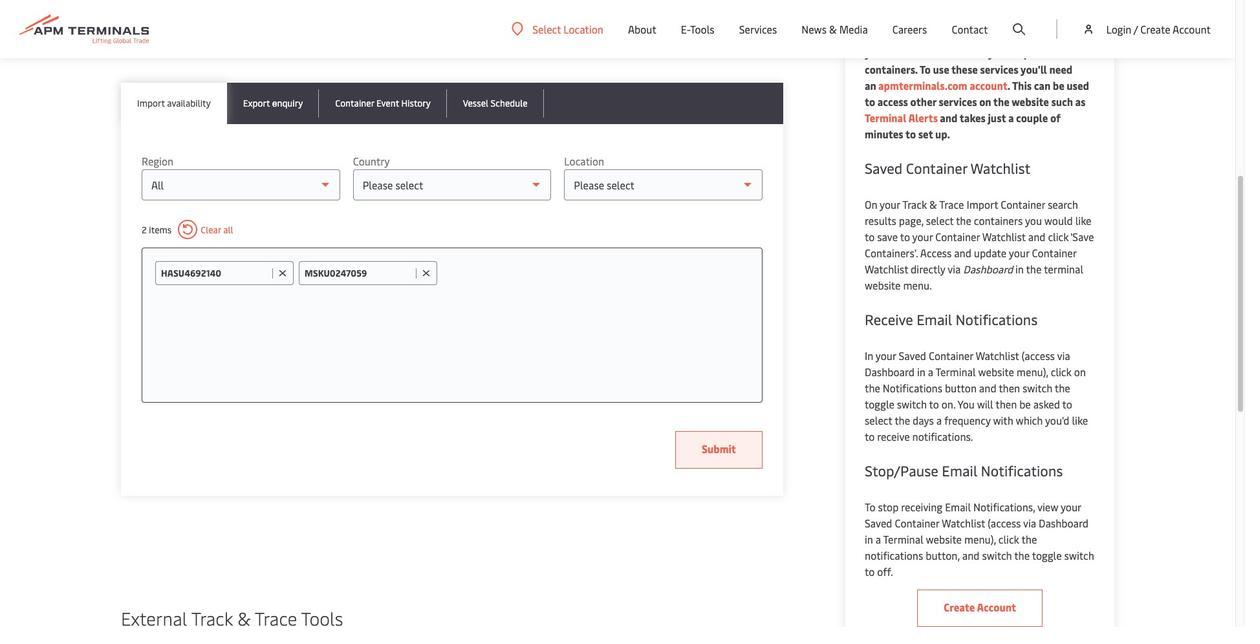 Task type: describe. For each thing, give the bounding box(es) containing it.
ventures,
[[689, 23, 732, 38]]

receiving
[[902, 500, 943, 515]]

e-
[[681, 22, 691, 36]]

services inside . this can be used to access other services on the website such as terminal alerts
[[939, 94, 978, 109]]

a right days
[[937, 414, 942, 428]]

container inside the in your saved container watchlist (access via dashboard in a terminal website menu), click on the notifications button and then switch the toggle switch to on. you will then be asked to select the days a frequency with which you'd like to receive notifications.
[[929, 349, 974, 363]]

in the terminal website menu.
[[865, 262, 1084, 293]]

with
[[994, 414, 1014, 428]]

email for stop/pause
[[943, 461, 978, 481]]

to down page,
[[901, 230, 911, 244]]

dashboard inside the in your saved container watchlist (access via dashboard in a terminal website menu), click on the notifications button and then switch the toggle switch to on. you will then be asked to select the days a frequency with which you'd like to receive notifications.
[[865, 365, 915, 379]]

e-tools button
[[681, 0, 715, 58]]

& inside on your track & trace import container search results page, select the containers you would like to save to your container watchlist and click 'save containers'. access and update your container watchlist directly via
[[930, 197, 938, 212]]

careers button
[[893, 0, 928, 58]]

website inside . this can be used to access other services on the website such as terminal alerts
[[1012, 94, 1050, 109]]

media
[[840, 22, 869, 36]]

like inside the in your saved container watchlist (access via dashboard in a terminal website menu), click on the notifications button and then switch the toggle switch to on. you will then be asked to select the days a frequency with which you'd like to receive notifications.
[[1073, 414, 1089, 428]]

toggle inside to stop receiving email notifications, view your saved container watchlist (access via dashboard in a terminal website menu), click the notifications button, and switch the toggle switch to off.
[[1033, 549, 1063, 563]]

of for number
[[1017, 30, 1027, 44]]

terminal inside to stop receiving email notifications, view your saved container watchlist (access via dashboard in a terminal website menu), click the notifications button, and switch the toggle switch to off.
[[884, 533, 924, 547]]

via inside on your track & trace import container search results page, select the containers you would like to save to your container watchlist and click 'save containers'. access and update your container watchlist directly via
[[948, 262, 961, 276]]

1 vertical spatial then
[[996, 397, 1018, 412]]

container up access
[[936, 230, 981, 244]]

website inside the in your saved container watchlist (access via dashboard in a terminal website menu), click on the notifications button and then switch the toggle switch to on. you will then be asked to select the days a frequency with which you'd like to receive notifications.
[[979, 365, 1015, 379]]

terminal
[[1045, 262, 1084, 276]]

you inside our global t&t tool allows you to check your containers located at our major terminals. for other terminals, including joint ventures, please scroll down. select a terminal before entering container ids.
[[245, 23, 262, 38]]

need
[[1050, 62, 1073, 76]]

0 horizontal spatial of
[[976, 46, 987, 60]]

0 vertical spatial saved
[[865, 159, 903, 178]]

an
[[865, 78, 877, 93]]

click inside on your track & trace import container search results page, select the containers you would like to save to your container watchlist and click 'save containers'. access and update your container watchlist directly via
[[1049, 230, 1070, 244]]

couple
[[1017, 111, 1049, 125]]

like inside on your track & trace import container search results page, select the containers you would like to save to your container watchlist and click 'save containers'. access and update your container watchlist directly via
[[1076, 214, 1092, 228]]

import
[[1013, 46, 1045, 60]]

our
[[430, 23, 445, 38]]

items
[[149, 224, 172, 236]]

vessel schedule
[[463, 97, 528, 109]]

import availability button
[[121, 83, 227, 124]]

in your saved container watchlist (access via dashboard in a terminal website menu), click on the notifications button and then switch the toggle switch to on. you will then be asked to select the days a frequency with which you'd like to receive notifications.
[[865, 349, 1089, 444]]

container
[[335, 39, 379, 54]]

submit button
[[676, 432, 763, 469]]

you'll
[[1021, 62, 1048, 76]]

to left "on."
[[930, 397, 940, 412]]

to inside to stop receiving email notifications, view your saved container watchlist (access via dashboard in a terminal website menu), click the notifications button, and switch the toggle switch to off.
[[865, 500, 876, 515]]

create account
[[944, 601, 1017, 615]]

you
[[958, 397, 975, 412]]

container event history button
[[319, 83, 447, 124]]

careers
[[893, 22, 928, 36]]

news & media
[[802, 22, 869, 36]]

at
[[418, 23, 427, 38]]

t&t
[[172, 23, 190, 38]]

contact button
[[952, 0, 989, 58]]

account
[[970, 78, 1008, 93]]

a inside to stop receiving email notifications, view your saved container watchlist (access via dashboard in a terminal website menu), click the notifications button, and switch the toggle switch to off.
[[876, 533, 882, 547]]

our
[[121, 23, 137, 38]]

your inside our global t&t tool allows you to check your containers located at our major terminals. for other terminals, including joint ventures, please scroll down. select a terminal before entering container ids.
[[306, 23, 327, 38]]

import inside button
[[137, 97, 165, 109]]

a inside and takes just a couple of minutes to set up.
[[1009, 111, 1015, 125]]

apmterminals.com account
[[877, 78, 1008, 93]]

select location button
[[512, 22, 604, 36]]

history
[[402, 97, 431, 109]]

help
[[1069, 30, 1090, 44]]

via inside to stop receiving email notifications, view your saved container watchlist (access via dashboard in a terminal website menu), click the notifications button, and switch the toggle switch to off.
[[1024, 517, 1037, 531]]

up.
[[936, 127, 951, 141]]

(access inside the in your saved container watchlist (access via dashboard in a terminal website menu), click on the notifications button and then switch the toggle switch to on. you will then be asked to select the days a frequency with which you'd like to receive notifications.
[[1022, 349, 1056, 363]]

'save
[[1071, 230, 1095, 244]]

other inside our global t&t tool allows you to check your containers located at our major terminals. for other terminals, including joint ventures, please scroll down. select a terminal before entering container ids.
[[543, 23, 568, 38]]

terminal inside . this can be used to access other services on the website such as terminal alerts
[[865, 111, 907, 125]]

to left the receive
[[865, 430, 875, 444]]

select location
[[533, 22, 604, 36]]

on
[[865, 197, 878, 212]]

clear all
[[201, 224, 233, 236]]

update
[[975, 246, 1007, 260]]

to up 'you'd'
[[1063, 397, 1073, 412]]

container down up.
[[907, 159, 968, 178]]

your down page,
[[913, 230, 933, 244]]

services button
[[740, 0, 778, 58]]

about
[[628, 22, 657, 36]]

2
[[142, 224, 147, 236]]

located
[[381, 23, 415, 38]]

directly
[[911, 262, 946, 276]]

a inside our global t&t tool allows you to check your containers located at our major terminals. for other terminals, including joint ventures, please scroll down. select a terminal before entering container ids.
[[210, 39, 215, 54]]

track
[[903, 197, 928, 212]]

number
[[978, 30, 1015, 44]]

to inside apm terminals offers a number of tools to help you monitor the status of your import containers. to use these services you'll need an
[[920, 62, 931, 76]]

event
[[377, 97, 399, 109]]

used
[[1068, 78, 1090, 93]]

ids.
[[381, 39, 398, 54]]

to left 'save'
[[865, 230, 875, 244]]

access
[[878, 94, 909, 109]]

including
[[619, 23, 661, 38]]

apmterminals.com
[[879, 78, 968, 93]]

availability
[[167, 97, 211, 109]]

monitor
[[885, 46, 923, 60]]

save
[[878, 230, 898, 244]]

email for receive
[[917, 310, 953, 329]]

be inside the in your saved container watchlist (access via dashboard in a terminal website menu), click on the notifications button and then switch the toggle switch to on. you will then be asked to select the days a frequency with which you'd like to receive notifications.
[[1020, 397, 1032, 412]]

to inside apm terminals offers a number of tools to help you monitor the status of your import containers. to use these services you'll need an
[[1056, 30, 1067, 44]]

0 vertical spatial select
[[533, 22, 561, 36]]

toggle inside the in your saved container watchlist (access via dashboard in a terminal website menu), click on the notifications button and then switch the toggle switch to on. you will then be asked to select the days a frequency with which you'd like to receive notifications.
[[865, 397, 895, 412]]

to inside to stop receiving email notifications, view your saved container watchlist (access via dashboard in a terminal website menu), click the notifications button, and switch the toggle switch to off.
[[865, 565, 875, 579]]

in
[[865, 349, 874, 363]]

on inside the in your saved container watchlist (access via dashboard in a terminal website menu), click on the notifications button and then switch the toggle switch to on. you will then be asked to select the days a frequency with which you'd like to receive notifications.
[[1075, 365, 1087, 379]]

watchlist inside the in your saved container watchlist (access via dashboard in a terminal website menu), click on the notifications button and then switch the toggle switch to on. you will then be asked to select the days a frequency with which you'd like to receive notifications.
[[976, 349, 1020, 363]]

major
[[447, 23, 474, 38]]

trace
[[940, 197, 965, 212]]

country
[[353, 154, 390, 168]]

terminal inside our global t&t tool allows you to check your containers located at our major terminals. for other terminals, including joint ventures, please scroll down. select a terminal before entering container ids.
[[218, 39, 258, 54]]

tool
[[192, 23, 211, 38]]

click inside the in your saved container watchlist (access via dashboard in a terminal website menu), click on the notifications button and then switch the toggle switch to on. you will then be asked to select the days a frequency with which you'd like to receive notifications.
[[1052, 365, 1072, 379]]

select inside our global t&t tool allows you to check your containers located at our major terminals. for other terminals, including joint ventures, please scroll down. select a terminal before entering container ids.
[[179, 39, 207, 54]]

joint
[[664, 23, 686, 38]]

export еnquiry button
[[227, 83, 319, 124]]

via inside the in your saved container watchlist (access via dashboard in a terminal website menu), click on the notifications button and then switch the toggle switch to on. you will then be asked to select the days a frequency with which you'd like to receive notifications.
[[1058, 349, 1071, 363]]

just
[[989, 111, 1007, 125]]

container event history
[[335, 97, 431, 109]]

contact
[[952, 22, 989, 36]]

0 vertical spatial dashboard
[[964, 262, 1014, 276]]

login / create account link
[[1083, 0, 1212, 58]]

. this can be used to access other services on the website such as terminal alerts
[[865, 78, 1090, 125]]

notifications,
[[974, 500, 1036, 515]]

news & media button
[[802, 0, 869, 58]]

receive
[[878, 430, 910, 444]]

results
[[865, 214, 897, 228]]



Task type: locate. For each thing, give the bounding box(es) containing it.
and inside and takes just a couple of minutes to set up.
[[941, 111, 958, 125]]

0 horizontal spatial containers
[[329, 23, 378, 38]]

1 vertical spatial other
[[911, 94, 937, 109]]

import right "trace"
[[967, 197, 999, 212]]

import
[[137, 97, 165, 109], [967, 197, 999, 212]]

be down need
[[1054, 78, 1065, 93]]

your up "entering"
[[306, 23, 327, 38]]

container
[[335, 97, 374, 109], [907, 159, 968, 178], [1001, 197, 1046, 212], [936, 230, 981, 244], [1033, 246, 1077, 260], [929, 349, 974, 363], [895, 517, 940, 531]]

0 horizontal spatial &
[[830, 22, 837, 36]]

dashboard inside to stop receiving email notifications, view your saved container watchlist (access via dashboard in a terminal website menu), click the notifications button, and switch the toggle switch to off.
[[1039, 517, 1089, 531]]

to left off.
[[865, 565, 875, 579]]

a right just
[[1009, 111, 1015, 125]]

toggle down view
[[1033, 549, 1063, 563]]

on inside . this can be used to access other services on the website such as terminal alerts
[[980, 94, 992, 109]]

0 vertical spatial email
[[917, 310, 953, 329]]

account
[[1173, 22, 1212, 36], [978, 601, 1017, 615]]

services inside apm terminals offers a number of tools to help you monitor the status of your import containers. to use these services you'll need an
[[981, 62, 1019, 76]]

0 horizontal spatial import
[[137, 97, 165, 109]]

the inside in the terminal website menu.
[[1027, 262, 1042, 276]]

website inside to stop receiving email notifications, view your saved container watchlist (access via dashboard in a terminal website menu), click the notifications button, and switch the toggle switch to off.
[[927, 533, 963, 547]]

notifications for receive email notifications
[[956, 310, 1038, 329]]

in up notifications
[[865, 533, 874, 547]]

click down notifications,
[[999, 533, 1020, 547]]

of down number
[[976, 46, 987, 60]]

watchlist up button
[[976, 349, 1020, 363]]

to left set
[[906, 127, 917, 141]]

container down receiving
[[895, 517, 940, 531]]

import inside on your track & trace import container search results page, select the containers you would like to save to your container watchlist and click 'save containers'. access and update your container watchlist directly via
[[967, 197, 999, 212]]

1 horizontal spatial services
[[981, 62, 1019, 76]]

terminal up button
[[936, 365, 977, 379]]

0 horizontal spatial to
[[865, 500, 876, 515]]

be
[[1054, 78, 1065, 93], [1020, 397, 1032, 412]]

account inside login / create account link
[[1173, 22, 1212, 36]]

terminal down allows at top
[[218, 39, 258, 54]]

stop
[[879, 500, 899, 515]]

dashboard
[[964, 262, 1014, 276], [865, 365, 915, 379], [1039, 517, 1089, 531]]

watchlist down just
[[971, 159, 1031, 178]]

your right in
[[876, 349, 897, 363]]

0 vertical spatial of
[[1017, 30, 1027, 44]]

None text field
[[443, 261, 750, 285], [161, 267, 269, 280], [305, 267, 413, 280], [443, 261, 750, 285], [161, 267, 269, 280], [305, 267, 413, 280]]

terminals,
[[570, 23, 616, 38]]

in left terminal
[[1016, 262, 1025, 276]]

1 horizontal spatial create
[[1141, 22, 1171, 36]]

terminals
[[890, 30, 936, 44]]

watchlist up button,
[[942, 517, 986, 531]]

notifications up days
[[883, 381, 943, 395]]

your up results
[[880, 197, 901, 212]]

notifications
[[956, 310, 1038, 329], [883, 381, 943, 395], [982, 461, 1064, 481]]

services
[[740, 22, 778, 36]]

services
[[981, 62, 1019, 76], [939, 94, 978, 109]]

news
[[802, 22, 827, 36]]

1 horizontal spatial to
[[920, 62, 931, 76]]

menu), up asked
[[1017, 365, 1049, 379]]

please
[[734, 23, 764, 38]]

you inside on your track & trace import container search results page, select the containers you would like to save to your container watchlist and click 'save containers'. access and update your container watchlist directly via
[[1026, 214, 1043, 228]]

terminal up notifications
[[884, 533, 924, 547]]

you right allows at top
[[245, 23, 262, 38]]

notifications for stop/pause email notifications
[[982, 461, 1064, 481]]

you inside apm terminals offers a number of tools to help you monitor the status of your import containers. to use these services you'll need an
[[865, 46, 883, 60]]

1 horizontal spatial import
[[967, 197, 999, 212]]

region
[[142, 154, 174, 168]]

import availability
[[137, 97, 211, 109]]

notifications
[[865, 549, 924, 563]]

terminal
[[218, 39, 258, 54], [865, 111, 907, 125], [936, 365, 977, 379], [884, 533, 924, 547]]

services up takes
[[939, 94, 978, 109]]

import left availability
[[137, 97, 165, 109]]

to up before
[[265, 23, 275, 38]]

1 vertical spatial &
[[930, 197, 938, 212]]

location
[[564, 22, 604, 36], [565, 154, 605, 168]]

1 horizontal spatial in
[[918, 365, 926, 379]]

0 horizontal spatial other
[[543, 23, 568, 38]]

0 vertical spatial containers
[[329, 23, 378, 38]]

1 vertical spatial (access
[[988, 517, 1022, 531]]

saved container watchlist
[[865, 159, 1031, 178]]

2 vertical spatial in
[[865, 533, 874, 547]]

of down such
[[1051, 111, 1061, 125]]

1 vertical spatial notifications
[[883, 381, 943, 395]]

to inside our global t&t tool allows you to check your containers located at our major terminals. for other terminals, including joint ventures, please scroll down. select a terminal before entering container ids.
[[265, 23, 275, 38]]

apm terminals offers a number of tools to help you monitor the status of your import containers. to use these services you'll need an
[[865, 30, 1090, 93]]

0 vertical spatial select
[[927, 214, 954, 228]]

1 horizontal spatial dashboard
[[964, 262, 1014, 276]]

container inside button
[[335, 97, 374, 109]]

on your track & trace import container search results page, select the containers you would like to save to your container watchlist and click 'save containers'. access and update your container watchlist directly via
[[865, 197, 1095, 276]]

containers up container
[[329, 23, 378, 38]]

menu), down notifications,
[[965, 533, 997, 547]]

email right receiving
[[946, 500, 972, 515]]

select down tool at the top left of the page
[[179, 39, 207, 54]]

1 horizontal spatial be
[[1054, 78, 1065, 93]]

terminal inside the in your saved container watchlist (access via dashboard in a terminal website menu), click on the notifications button and then switch the toggle switch to on. you will then be asked to select the days a frequency with which you'd like to receive notifications.
[[936, 365, 977, 379]]

to left help
[[1056, 30, 1067, 44]]

0 vertical spatial to
[[920, 62, 931, 76]]

status
[[944, 46, 974, 60]]

0 horizontal spatial create
[[944, 601, 976, 615]]

dashboard down in
[[865, 365, 915, 379]]

takes
[[960, 111, 986, 125]]

1 vertical spatial email
[[943, 461, 978, 481]]

website up will
[[979, 365, 1015, 379]]

1 vertical spatial be
[[1020, 397, 1032, 412]]

1 horizontal spatial (access
[[1022, 349, 1056, 363]]

saved down stop
[[865, 517, 893, 531]]

1 vertical spatial import
[[967, 197, 999, 212]]

to left use
[[920, 62, 931, 76]]

dashboard down update
[[964, 262, 1014, 276]]

the inside . this can be used to access other services on the website such as terminal alerts
[[994, 94, 1010, 109]]

1 horizontal spatial account
[[1173, 22, 1212, 36]]

clear
[[201, 224, 221, 236]]

to inside and takes just a couple of minutes to set up.
[[906, 127, 917, 141]]

down.
[[149, 39, 176, 54]]

1 vertical spatial create
[[944, 601, 976, 615]]

1 vertical spatial menu),
[[965, 533, 997, 547]]

such
[[1052, 94, 1074, 109]]

(access down notifications,
[[988, 517, 1022, 531]]

email down the menu.
[[917, 310, 953, 329]]

0 vertical spatial toggle
[[865, 397, 895, 412]]

saved inside to stop receiving email notifications, view your saved container watchlist (access via dashboard in a terminal website menu), click the notifications button, and switch the toggle switch to off.
[[865, 517, 893, 531]]

watchlist inside to stop receiving email notifications, view your saved container watchlist (access via dashboard in a terminal website menu), click the notifications button, and switch the toggle switch to off.
[[942, 517, 986, 531]]

website up couple
[[1012, 94, 1050, 109]]

1 vertical spatial location
[[565, 154, 605, 168]]

0 horizontal spatial dashboard
[[865, 365, 915, 379]]

search
[[1049, 197, 1079, 212]]

click
[[1049, 230, 1070, 244], [1052, 365, 1072, 379], [999, 533, 1020, 547]]

toggle up the receive
[[865, 397, 895, 412]]

you down apm
[[865, 46, 883, 60]]

alerts
[[909, 111, 939, 125]]

2 horizontal spatial of
[[1051, 111, 1061, 125]]

in inside in the terminal website menu.
[[1016, 262, 1025, 276]]

0 vertical spatial via
[[948, 262, 961, 276]]

page,
[[900, 214, 924, 228]]

a down tool at the top left of the page
[[210, 39, 215, 54]]

0 vertical spatial import
[[137, 97, 165, 109]]

0 horizontal spatial on
[[980, 94, 992, 109]]

0 horizontal spatial services
[[939, 94, 978, 109]]

1 vertical spatial like
[[1073, 414, 1089, 428]]

0 horizontal spatial via
[[948, 262, 961, 276]]

in inside the in your saved container watchlist (access via dashboard in a terminal website menu), click on the notifications button and then switch the toggle switch to on. you will then be asked to select the days a frequency with which you'd like to receive notifications.
[[918, 365, 926, 379]]

select up the receive
[[865, 414, 893, 428]]

1 vertical spatial containers
[[975, 214, 1024, 228]]

your right view
[[1061, 500, 1082, 515]]

saved inside the in your saved container watchlist (access via dashboard in a terminal website menu), click on the notifications button and then switch the toggle switch to on. you will then be asked to select the days a frequency with which you'd like to receive notifications.
[[899, 349, 927, 363]]

2 horizontal spatial via
[[1058, 349, 1071, 363]]

containers.
[[865, 62, 918, 76]]

& right news on the top right of page
[[830, 22, 837, 36]]

container up terminal
[[1033, 246, 1077, 260]]

0 vertical spatial menu),
[[1017, 365, 1049, 379]]

& left "trace"
[[930, 197, 938, 212]]

off.
[[878, 565, 894, 579]]

0 vertical spatial click
[[1049, 230, 1070, 244]]

and down would
[[1029, 230, 1046, 244]]

container inside to stop receiving email notifications, view your saved container watchlist (access via dashboard in a terminal website menu), click the notifications button, and switch the toggle switch to off.
[[895, 517, 940, 531]]

0 vertical spatial &
[[830, 22, 837, 36]]

submit
[[702, 442, 737, 456]]

create down button,
[[944, 601, 976, 615]]

of up the import
[[1017, 30, 1027, 44]]

2 vertical spatial via
[[1024, 517, 1037, 531]]

the
[[925, 46, 942, 60], [994, 94, 1010, 109], [957, 214, 972, 228], [1027, 262, 1042, 276], [865, 381, 881, 395], [1056, 381, 1071, 395], [895, 414, 911, 428], [1022, 533, 1038, 547], [1015, 549, 1030, 563]]

and right button,
[[963, 549, 980, 563]]

e-tools
[[681, 22, 715, 36]]

about button
[[628, 0, 657, 58]]

1 vertical spatial to
[[865, 500, 876, 515]]

0 vertical spatial notifications
[[956, 310, 1038, 329]]

1 vertical spatial select
[[865, 414, 893, 428]]

2 items
[[142, 224, 172, 236]]

watchlist up update
[[983, 230, 1026, 244]]

like right 'you'd'
[[1073, 414, 1089, 428]]

and up up.
[[941, 111, 958, 125]]

notifications.
[[913, 430, 974, 444]]

1 horizontal spatial select
[[533, 22, 561, 36]]

0 horizontal spatial be
[[1020, 397, 1032, 412]]

1 vertical spatial via
[[1058, 349, 1071, 363]]

your inside apm terminals offers a number of tools to help you monitor the status of your import containers. to use these services you'll need an
[[989, 46, 1010, 60]]

other up alerts
[[911, 94, 937, 109]]

to
[[920, 62, 931, 76], [865, 500, 876, 515]]

containers inside our global t&t tool allows you to check your containers located at our major terminals. for other terminals, including joint ventures, please scroll down. select a terminal before entering container ids.
[[329, 23, 378, 38]]

2 vertical spatial saved
[[865, 517, 893, 531]]

1 vertical spatial dashboard
[[865, 365, 915, 379]]

check
[[277, 23, 304, 38]]

1 vertical spatial in
[[918, 365, 926, 379]]

container left the event
[[335, 97, 374, 109]]

apmterminals.com account link
[[877, 78, 1008, 93]]

1 horizontal spatial menu),
[[1017, 365, 1049, 379]]

a up notifications
[[876, 533, 882, 547]]

email inside to stop receiving email notifications, view your saved container watchlist (access via dashboard in a terminal website menu), click the notifications button, and switch the toggle switch to off.
[[946, 500, 972, 515]]

1 horizontal spatial other
[[911, 94, 937, 109]]

via up asked
[[1058, 349, 1071, 363]]

1 vertical spatial saved
[[899, 349, 927, 363]]

menu), inside to stop receiving email notifications, view your saved container watchlist (access via dashboard in a terminal website menu), click the notifications button, and switch the toggle switch to off.
[[965, 533, 997, 547]]

the inside on your track & trace import container search results page, select the containers you would like to save to your container watchlist and click 'save containers'. access and update your container watchlist directly via
[[957, 214, 972, 228]]

saved
[[865, 159, 903, 178], [899, 349, 927, 363], [865, 517, 893, 531]]

0 horizontal spatial (access
[[988, 517, 1022, 531]]

your inside the in your saved container watchlist (access via dashboard in a terminal website menu), click on the notifications button and then switch the toggle switch to on. you will then be asked to select the days a frequency with which you'd like to receive notifications.
[[876, 349, 897, 363]]

0 horizontal spatial you
[[245, 23, 262, 38]]

website down containers'.
[[865, 278, 901, 293]]

containers inside on your track & trace import container search results page, select the containers you would like to save to your container watchlist and click 'save containers'. access and update your container watchlist directly via
[[975, 214, 1024, 228]]

you left would
[[1026, 214, 1043, 228]]

1 horizontal spatial on
[[1075, 365, 1087, 379]]

to down an
[[865, 94, 876, 109]]

select inside the in your saved container watchlist (access via dashboard in a terminal website menu), click on the notifications button and then switch the toggle switch to on. you will then be asked to select the days a frequency with which you'd like to receive notifications.
[[865, 414, 893, 428]]

0 horizontal spatial toggle
[[865, 397, 895, 412]]

notifications inside the in your saved container watchlist (access via dashboard in a terminal website menu), click on the notifications button and then switch the toggle switch to on. you will then be asked to select the days a frequency with which you'd like to receive notifications.
[[883, 381, 943, 395]]

0 vertical spatial on
[[980, 94, 992, 109]]

login
[[1107, 22, 1132, 36]]

еnquiry
[[272, 97, 303, 109]]

select inside on your track & trace import container search results page, select the containers you would like to save to your container watchlist and click 'save containers'. access and update your container watchlist directly via
[[927, 214, 954, 228]]

2 horizontal spatial you
[[1026, 214, 1043, 228]]

terminal alerts link
[[865, 111, 939, 125]]

which
[[1017, 414, 1044, 428]]

a up days
[[929, 365, 934, 379]]

1 vertical spatial account
[[978, 601, 1017, 615]]

scroll
[[121, 39, 146, 54]]

2 horizontal spatial dashboard
[[1039, 517, 1089, 531]]

1 vertical spatial you
[[865, 46, 883, 60]]

your
[[306, 23, 327, 38], [989, 46, 1010, 60], [880, 197, 901, 212], [913, 230, 933, 244], [1010, 246, 1030, 260], [876, 349, 897, 363], [1061, 500, 1082, 515]]

and inside the in your saved container watchlist (access via dashboard in a terminal website menu), click on the notifications button and then switch the toggle switch to on. you will then be asked to select the days a frequency with which you'd like to receive notifications.
[[980, 381, 997, 395]]

our global t&t tool allows you to check your containers located at our major terminals. for other terminals, including joint ventures, please scroll down. select a terminal before entering container ids.
[[121, 23, 764, 54]]

0 vertical spatial be
[[1054, 78, 1065, 93]]

account inside the create account link
[[978, 601, 1017, 615]]

click down would
[[1049, 230, 1070, 244]]

1 horizontal spatial of
[[1017, 30, 1027, 44]]

a inside apm terminals offers a number of tools to help you monitor the status of your import containers. to use these services you'll need an
[[970, 30, 976, 44]]

2 vertical spatial notifications
[[982, 461, 1064, 481]]

menu), inside the in your saved container watchlist (access via dashboard in a terminal website menu), click on the notifications button and then switch the toggle switch to on. you will then be asked to select the days a frequency with which you'd like to receive notifications.
[[1017, 365, 1049, 379]]

container up would
[[1001, 197, 1046, 212]]

offers
[[939, 30, 968, 44]]

create right /
[[1141, 22, 1171, 36]]

via down notifications,
[[1024, 517, 1037, 531]]

(access up asked
[[1022, 349, 1056, 363]]

to inside . this can be used to access other services on the website such as terminal alerts
[[865, 94, 876, 109]]

0 vertical spatial (access
[[1022, 349, 1056, 363]]

be inside . this can be used to access other services on the website such as terminal alerts
[[1054, 78, 1065, 93]]

0 horizontal spatial menu),
[[965, 533, 997, 547]]

notifications down in the terminal website menu. on the top of page
[[956, 310, 1038, 329]]

the inside apm terminals offers a number of tools to help you monitor the status of your import containers. to use these services you'll need an
[[925, 46, 942, 60]]

before
[[260, 39, 291, 54]]

containers up update
[[975, 214, 1024, 228]]

1 horizontal spatial you
[[865, 46, 883, 60]]

saved down receive
[[899, 349, 927, 363]]

notifications up notifications,
[[982, 461, 1064, 481]]

to left stop
[[865, 500, 876, 515]]

of
[[1017, 30, 1027, 44], [976, 46, 987, 60], [1051, 111, 1061, 125]]

this
[[1013, 78, 1032, 93]]

days
[[913, 414, 934, 428]]

and up will
[[980, 381, 997, 395]]

0 horizontal spatial select
[[865, 414, 893, 428]]

0 vertical spatial services
[[981, 62, 1019, 76]]

terminal up minutes
[[865, 111, 907, 125]]

dashboard down view
[[1039, 517, 1089, 531]]

stop/pause
[[865, 461, 939, 481]]

0 vertical spatial like
[[1076, 214, 1092, 228]]

0 vertical spatial in
[[1016, 262, 1025, 276]]

of for couple
[[1051, 111, 1061, 125]]

1 horizontal spatial select
[[927, 214, 954, 228]]

click up asked
[[1052, 365, 1072, 379]]

asked
[[1034, 397, 1061, 412]]

like up the 'save
[[1076, 214, 1092, 228]]

(access inside to stop receiving email notifications, view your saved container watchlist (access via dashboard in a terminal website menu), click the notifications button, and switch the toggle switch to off.
[[988, 517, 1022, 531]]

be up which
[[1020, 397, 1032, 412]]

a right offers
[[970, 30, 976, 44]]

select
[[533, 22, 561, 36], [179, 39, 207, 54]]

& inside dropdown button
[[830, 22, 837, 36]]

2 vertical spatial email
[[946, 500, 972, 515]]

1 vertical spatial select
[[179, 39, 207, 54]]

and up in the terminal website menu. on the top of page
[[955, 246, 972, 260]]

0 horizontal spatial account
[[978, 601, 1017, 615]]

your inside to stop receiving email notifications, view your saved container watchlist (access via dashboard in a terminal website menu), click the notifications button, and switch the toggle switch to off.
[[1061, 500, 1082, 515]]

terminals.
[[476, 23, 523, 38]]

tab list
[[121, 83, 784, 124]]

select down "trace"
[[927, 214, 954, 228]]

for
[[525, 23, 540, 38]]

in inside to stop receiving email notifications, view your saved container watchlist (access via dashboard in a terminal website menu), click the notifications button, and switch the toggle switch to off.
[[865, 533, 874, 547]]

as
[[1076, 94, 1086, 109]]

0 vertical spatial location
[[564, 22, 604, 36]]

email down "notifications."
[[943, 461, 978, 481]]

stop/pause email notifications
[[865, 461, 1064, 481]]

services up .
[[981, 62, 1019, 76]]

0 vertical spatial then
[[999, 381, 1021, 395]]

can
[[1035, 78, 1051, 93]]

1 horizontal spatial toggle
[[1033, 549, 1063, 563]]

&
[[830, 22, 837, 36], [930, 197, 938, 212]]

a
[[970, 30, 976, 44], [210, 39, 215, 54], [1009, 111, 1015, 125], [929, 365, 934, 379], [937, 414, 942, 428], [876, 533, 882, 547]]

watchlist down containers'.
[[865, 262, 909, 276]]

0 vertical spatial create
[[1141, 22, 1171, 36]]

0 horizontal spatial select
[[179, 39, 207, 54]]

receive
[[865, 310, 914, 329]]

containers'.
[[865, 246, 919, 260]]

1 horizontal spatial containers
[[975, 214, 1024, 228]]

1 vertical spatial on
[[1075, 365, 1087, 379]]

of inside and takes just a couple of minutes to set up.
[[1051, 111, 1061, 125]]

website up button,
[[927, 533, 963, 547]]

2 horizontal spatial in
[[1016, 262, 1025, 276]]

select left terminals,
[[533, 22, 561, 36]]

container up button
[[929, 349, 974, 363]]

your down number
[[989, 46, 1010, 60]]

use
[[934, 62, 950, 76]]

saved down minutes
[[865, 159, 903, 178]]

0 vertical spatial other
[[543, 23, 568, 38]]

website inside in the terminal website menu.
[[865, 278, 901, 293]]

your right update
[[1010, 246, 1030, 260]]

tab list containing import availability
[[121, 83, 784, 124]]

and inside to stop receiving email notifications, view your saved container watchlist (access via dashboard in a terminal website menu), click the notifications button, and switch the toggle switch to off.
[[963, 549, 980, 563]]

1 vertical spatial toggle
[[1033, 549, 1063, 563]]

then
[[999, 381, 1021, 395], [996, 397, 1018, 412]]

0 vertical spatial account
[[1173, 22, 1212, 36]]

other right for
[[543, 23, 568, 38]]

other inside . this can be used to access other services on the website such as terminal alerts
[[911, 94, 937, 109]]

/
[[1134, 22, 1139, 36]]

clear all button
[[178, 220, 233, 239]]

on.
[[942, 397, 956, 412]]

2 vertical spatial dashboard
[[1039, 517, 1089, 531]]

0 vertical spatial you
[[245, 23, 262, 38]]

click inside to stop receiving email notifications, view your saved container watchlist (access via dashboard in a terminal website menu), click the notifications button, and switch the toggle switch to off.
[[999, 533, 1020, 547]]

0 horizontal spatial in
[[865, 533, 874, 547]]



Task type: vqa. For each thing, say whether or not it's contained in the screenshot.
Clear
yes



